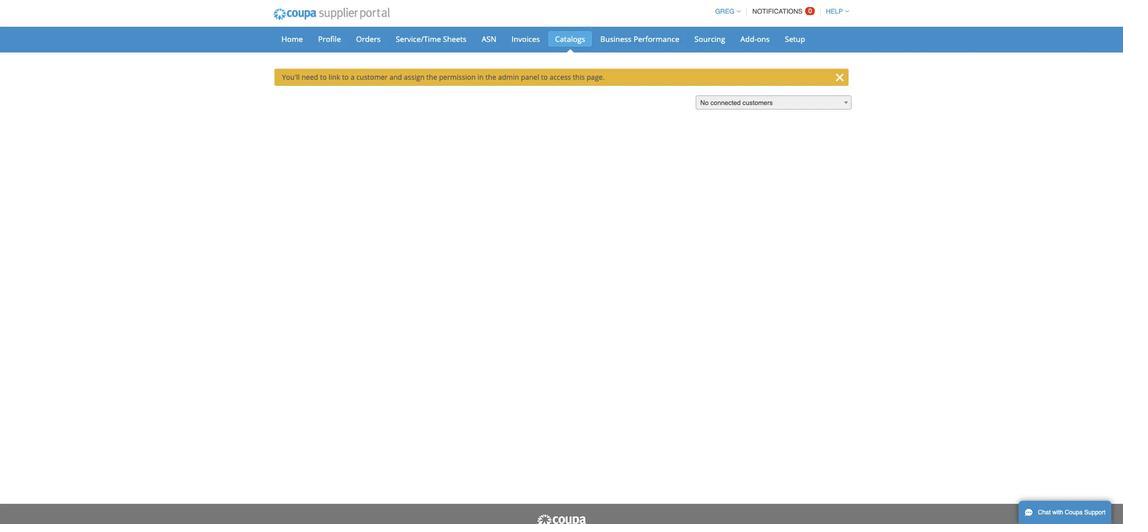 Task type: describe. For each thing, give the bounding box(es) containing it.
need
[[302, 72, 318, 82]]

0
[[809, 7, 813, 15]]

No connected customers text field
[[697, 96, 852, 110]]

chat
[[1039, 509, 1051, 516]]

home
[[282, 34, 303, 44]]

in
[[478, 72, 484, 82]]

add-
[[741, 34, 757, 44]]

add-ons link
[[734, 31, 777, 46]]

sourcing link
[[688, 31, 732, 46]]

2 the from the left
[[486, 72, 497, 82]]

3 to from the left
[[541, 72, 548, 82]]

panel
[[521, 72, 540, 82]]

no connected customers
[[701, 99, 773, 107]]

access
[[550, 72, 571, 82]]

orders
[[356, 34, 381, 44]]

add-ons
[[741, 34, 770, 44]]

this
[[573, 72, 585, 82]]

No connected customers field
[[696, 95, 852, 110]]

customers
[[743, 99, 773, 107]]

business
[[601, 34, 632, 44]]

invoices
[[512, 34, 540, 44]]

help
[[826, 8, 844, 15]]

profile
[[318, 34, 341, 44]]

a
[[351, 72, 355, 82]]

ons
[[757, 34, 770, 44]]

catalogs
[[555, 34, 586, 44]]

asn
[[482, 34, 497, 44]]

asn link
[[475, 31, 503, 46]]

support
[[1085, 509, 1106, 516]]

help link
[[822, 8, 850, 15]]



Task type: vqa. For each thing, say whether or not it's contained in the screenshot.
Sheets
yes



Task type: locate. For each thing, give the bounding box(es) containing it.
home link
[[275, 31, 310, 46]]

sheets
[[443, 34, 467, 44]]

chat with coupa support
[[1039, 509, 1106, 516]]

0 horizontal spatial to
[[320, 72, 327, 82]]

orders link
[[350, 31, 387, 46]]

1 horizontal spatial coupa supplier portal image
[[537, 514, 587, 524]]

the right "assign" in the left of the page
[[427, 72, 437, 82]]

coupa supplier portal image
[[267, 2, 397, 27], [537, 514, 587, 524]]

setup
[[785, 34, 806, 44]]

link
[[329, 72, 340, 82]]

1 vertical spatial coupa supplier portal image
[[537, 514, 587, 524]]

page.
[[587, 72, 605, 82]]

1 to from the left
[[320, 72, 327, 82]]

1 horizontal spatial to
[[342, 72, 349, 82]]

2 to from the left
[[342, 72, 349, 82]]

chat with coupa support button
[[1019, 501, 1112, 524]]

the
[[427, 72, 437, 82], [486, 72, 497, 82]]

permission
[[439, 72, 476, 82]]

0 horizontal spatial the
[[427, 72, 437, 82]]

sourcing
[[695, 34, 726, 44]]

to right panel
[[541, 72, 548, 82]]

to
[[320, 72, 327, 82], [342, 72, 349, 82], [541, 72, 548, 82]]

service/time sheets
[[396, 34, 467, 44]]

no
[[701, 99, 709, 107]]

navigation
[[711, 2, 850, 21]]

2 horizontal spatial to
[[541, 72, 548, 82]]

performance
[[634, 34, 680, 44]]

coupa
[[1066, 509, 1083, 516]]

to left link
[[320, 72, 327, 82]]

setup link
[[779, 31, 812, 46]]

you'll
[[282, 72, 300, 82]]

admin
[[498, 72, 519, 82]]

and
[[390, 72, 402, 82]]

service/time
[[396, 34, 441, 44]]

profile link
[[312, 31, 348, 46]]

connected
[[711, 99, 741, 107]]

0 vertical spatial coupa supplier portal image
[[267, 2, 397, 27]]

navigation containing notifications 0
[[711, 2, 850, 21]]

greg link
[[711, 8, 741, 15]]

catalogs link
[[549, 31, 592, 46]]

0 horizontal spatial coupa supplier portal image
[[267, 2, 397, 27]]

greg
[[716, 8, 735, 15]]

invoices link
[[505, 31, 547, 46]]

with
[[1053, 509, 1064, 516]]

the right in at the left of page
[[486, 72, 497, 82]]

1 horizontal spatial the
[[486, 72, 497, 82]]

service/time sheets link
[[389, 31, 473, 46]]

customer
[[357, 72, 388, 82]]

assign
[[404, 72, 425, 82]]

you'll need to link to a customer and assign the permission in the admin panel to access this page.
[[282, 72, 605, 82]]

notifications 0
[[753, 7, 813, 15]]

1 the from the left
[[427, 72, 437, 82]]

business performance
[[601, 34, 680, 44]]

notifications
[[753, 8, 803, 15]]

business performance link
[[594, 31, 686, 46]]

to left a
[[342, 72, 349, 82]]



